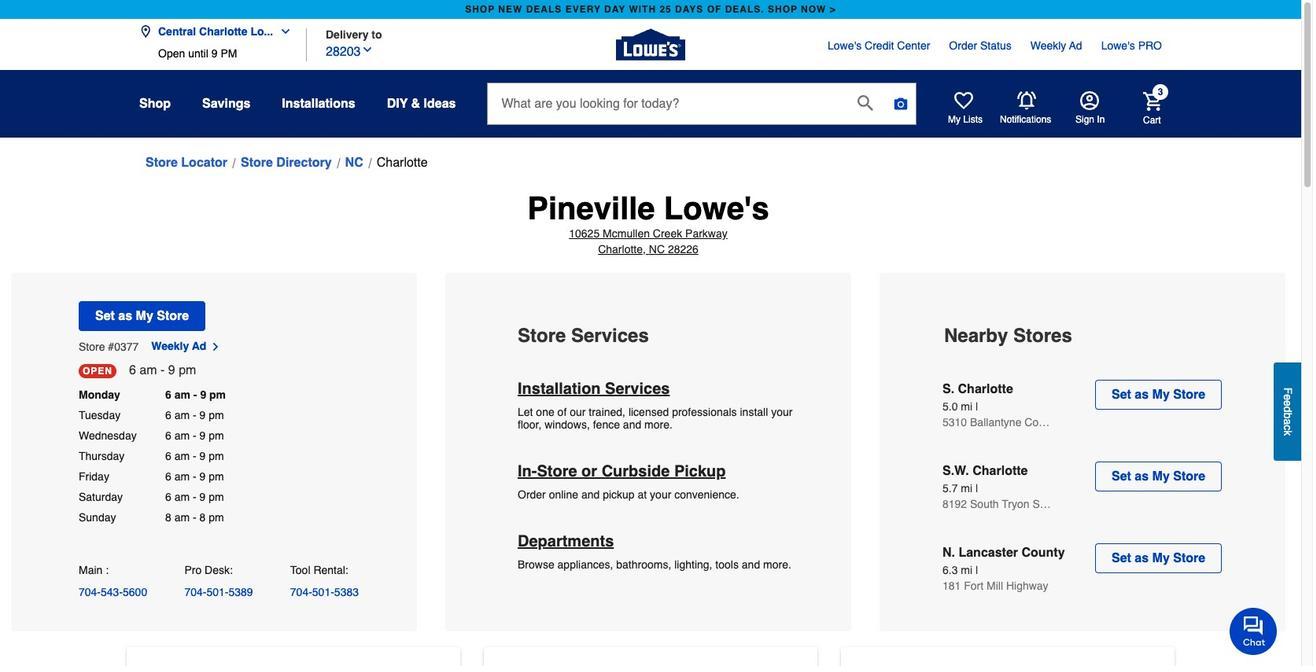Task type: locate. For each thing, give the bounding box(es) containing it.
1 | from the top
[[976, 401, 979, 413]]

charlotte up "ballantyne"
[[958, 382, 1013, 397]]

delivery
[[326, 28, 369, 41]]

1 501- from the left
[[206, 586, 229, 599]]

your for installation services
[[771, 406, 793, 419]]

parkway right commons
[[1078, 416, 1120, 429]]

0 horizontal spatial and
[[581, 489, 600, 501]]

lowe's left credit
[[828, 39, 862, 52]]

of
[[707, 4, 722, 15]]

weekly ad link right #0377 on the bottom left of page
[[151, 338, 222, 354]]

1 horizontal spatial nc
[[649, 243, 665, 256]]

5389
[[229, 586, 253, 599]]

lowe's inside lowe's credit center 'link'
[[828, 39, 862, 52]]

weekly right status on the right top of page
[[1031, 39, 1067, 52]]

1 vertical spatial services
[[605, 380, 670, 398]]

0 horizontal spatial shop
[[465, 4, 495, 15]]

3 | from the top
[[976, 564, 979, 577]]

nc
[[345, 156, 363, 170], [649, 243, 665, 256]]

2 horizontal spatial 704-
[[290, 586, 312, 599]]

0 vertical spatial and
[[623, 419, 641, 431]]

licensed
[[629, 406, 669, 419]]

days
[[675, 4, 704, 15]]

more. inside installation services let one of our trained, licensed professionals install your floor, windows, fence and more.
[[645, 419, 673, 431]]

services inside installation services let one of our trained, licensed professionals install your floor, windows, fence and more.
[[605, 380, 670, 398]]

directory
[[276, 156, 332, 170]]

sign in button
[[1076, 91, 1105, 126]]

parkway up the 28226 in the top of the page
[[685, 227, 728, 240]]

1 horizontal spatial your
[[771, 406, 793, 419]]

10625
[[569, 227, 600, 240]]

0 vertical spatial chevron down image
[[273, 25, 292, 38]]

weekly ad link right status on the right top of page
[[1031, 38, 1082, 54]]

of
[[558, 406, 567, 419]]

set as my store button for n. lancaster county
[[1095, 544, 1222, 574]]

2 vertical spatial mi
[[961, 564, 973, 577]]

mi right the 5.0
[[961, 401, 973, 413]]

1 vertical spatial weekly
[[151, 340, 189, 353]]

8
[[165, 511, 171, 524], [200, 511, 206, 524]]

and down or
[[581, 489, 600, 501]]

0 vertical spatial weekly
[[1031, 39, 1067, 52]]

chevron down image down to
[[361, 43, 373, 55]]

more. right 'tools'
[[763, 559, 792, 571]]

2 704- from the left
[[184, 586, 207, 599]]

s. charlotte link
[[943, 380, 1076, 399]]

tool rental:
[[290, 564, 348, 577]]

open until 9 pm
[[158, 47, 237, 60]]

6 for thursday
[[165, 450, 171, 463]]

0 horizontal spatial 8
[[165, 511, 171, 524]]

online
[[549, 489, 578, 501]]

and inside departments browse appliances, bathrooms, lighting, tools and more.
[[742, 559, 760, 571]]

ad left lowe's pro at top right
[[1069, 39, 1082, 52]]

order left status on the right top of page
[[949, 39, 977, 52]]

9 for monday
[[200, 389, 206, 401]]

2 horizontal spatial lowe's
[[1101, 39, 1135, 52]]

501- down "tool rental:"
[[312, 586, 334, 599]]

1 horizontal spatial shop
[[768, 4, 798, 15]]

0 vertical spatial more.
[[645, 419, 673, 431]]

1 vertical spatial weekly ad link
[[151, 338, 222, 354]]

am for saturday
[[174, 491, 190, 503]]

lancaster
[[959, 546, 1018, 560]]

704- down pro
[[184, 586, 207, 599]]

2 vertical spatial |
[[976, 564, 979, 577]]

set as my store for s.w. charlotte
[[1112, 470, 1206, 484]]

ad left chevron right icon
[[192, 340, 206, 353]]

2 mi from the top
[[961, 482, 973, 495]]

mi for s.w.
[[961, 482, 973, 495]]

| up fort
[[976, 564, 979, 577]]

6 for wednesday
[[165, 429, 171, 442]]

0 horizontal spatial chevron down image
[[273, 25, 292, 38]]

south
[[970, 498, 999, 511]]

stores
[[1014, 325, 1072, 347]]

1 vertical spatial and
[[581, 489, 600, 501]]

credit
[[865, 39, 894, 52]]

in-store or curbside pickup link
[[518, 463, 726, 481]]

nc inside pineville lowe's 10625 mcmullen creek parkway charlotte , nc 28226
[[649, 243, 665, 256]]

shop left new
[[465, 4, 495, 15]]

704- down tool in the left bottom of the page
[[290, 586, 312, 599]]

0 horizontal spatial weekly
[[151, 340, 189, 353]]

1 horizontal spatial and
[[623, 419, 641, 431]]

1 vertical spatial chevron down image
[[361, 43, 373, 55]]

services up licensed
[[605, 380, 670, 398]]

704- for 704-501-5389
[[184, 586, 207, 599]]

0 vertical spatial your
[[771, 406, 793, 419]]

set as my store
[[95, 309, 189, 323], [1112, 388, 1206, 402], [1112, 470, 1206, 484], [1112, 552, 1206, 566]]

your for in-store or curbside pickup
[[650, 489, 671, 501]]

weekly
[[1031, 39, 1067, 52], [151, 340, 189, 353]]

2 501- from the left
[[312, 586, 334, 599]]

0 vertical spatial parkway
[[685, 227, 728, 240]]

1 horizontal spatial 8
[[200, 511, 206, 524]]

0 horizontal spatial your
[[650, 489, 671, 501]]

departments browse appliances, bathrooms, lighting, tools and more.
[[518, 533, 792, 571]]

locator
[[181, 156, 227, 170]]

2 vertical spatial and
[[742, 559, 760, 571]]

1 horizontal spatial weekly ad
[[1031, 39, 1082, 52]]

am for thursday
[[174, 450, 190, 463]]

| up "ballantyne"
[[976, 401, 979, 413]]

| inside the n. lancaster county 6.3 mi | 181 fort mill highway
[[976, 564, 979, 577]]

weekly ad link
[[1031, 38, 1082, 54], [151, 338, 222, 354]]

charlotte inside s. charlotte 5.0 mi | 5310 ballantyne commons parkway
[[958, 382, 1013, 397]]

e
[[1282, 395, 1294, 401], [1282, 401, 1294, 407]]

1 vertical spatial nc
[[649, 243, 665, 256]]

3 mi from the top
[[961, 564, 973, 577]]

lowe's inside lowe's pro link
[[1101, 39, 1135, 52]]

1 shop from the left
[[465, 4, 495, 15]]

1 horizontal spatial more.
[[763, 559, 792, 571]]

2 horizontal spatial and
[[742, 559, 760, 571]]

6 for tuesday
[[165, 409, 171, 422]]

8 right the sunday
[[165, 511, 171, 524]]

weekly ad for rightmost weekly ad link
[[1031, 39, 1082, 52]]

704-501-5389 link
[[184, 585, 253, 600]]

lo...
[[251, 25, 273, 38]]

lowe's home improvement account image
[[1080, 91, 1099, 110]]

your right at
[[650, 489, 671, 501]]

weekly ad
[[1031, 39, 1082, 52], [151, 340, 206, 353]]

street
[[1033, 498, 1062, 511]]

trained,
[[589, 406, 626, 419]]

delivery to
[[326, 28, 382, 41]]

mi for s.
[[961, 401, 973, 413]]

0 vertical spatial weekly ad
[[1031, 39, 1082, 52]]

nc link
[[345, 153, 363, 172]]

501- for 5383
[[312, 586, 334, 599]]

weekly ad for weekly ad link to the left
[[151, 340, 206, 353]]

and right 'tools'
[[742, 559, 760, 571]]

and inside installation services let one of our trained, licensed professionals install your floor, windows, fence and more.
[[623, 419, 641, 431]]

s.w. charlotte link
[[943, 462, 1076, 481]]

1 vertical spatial more.
[[763, 559, 792, 571]]

0 vertical spatial ad
[[1069, 39, 1082, 52]]

parkway inside s. charlotte 5.0 mi | 5310 ballantyne commons parkway
[[1078, 416, 1120, 429]]

order down in-
[[518, 489, 546, 501]]

browse
[[518, 559, 555, 571]]

lowe's pro link
[[1101, 38, 1162, 54]]

my for s.w. charlotte
[[1152, 470, 1170, 484]]

3
[[1158, 87, 1163, 98]]

set for n. lancaster county
[[1112, 552, 1131, 566]]

charlotte for s.
[[958, 382, 1013, 397]]

| inside s. charlotte 5.0 mi | 5310 ballantyne commons parkway
[[976, 401, 979, 413]]

pro
[[184, 564, 202, 577]]

am for tuesday
[[174, 409, 190, 422]]

nc left charlotte button at the left of page
[[345, 156, 363, 170]]

lowe's credit center
[[828, 39, 930, 52]]

store inside "store locator" link
[[146, 156, 178, 170]]

weekly for weekly ad link to the left
[[151, 340, 189, 353]]

-
[[161, 364, 165, 378], [193, 389, 197, 401], [193, 409, 196, 422], [193, 429, 196, 442], [193, 450, 196, 463], [193, 470, 196, 483], [193, 491, 196, 503], [193, 511, 196, 524]]

|
[[976, 401, 979, 413], [976, 482, 979, 495], [976, 564, 979, 577]]

services for store
[[571, 325, 649, 347]]

9 for tuesday
[[200, 409, 206, 422]]

6 am - 9 pm for friday
[[165, 470, 224, 483]]

weekly ad right status on the right top of page
[[1031, 39, 1082, 52]]

0 horizontal spatial 501-
[[206, 586, 229, 599]]

704- down main
[[79, 586, 101, 599]]

every
[[566, 4, 601, 15]]

chevron down image left delivery
[[273, 25, 292, 38]]

0 horizontal spatial more.
[[645, 419, 673, 431]]

mi
[[961, 401, 973, 413], [961, 482, 973, 495], [961, 564, 973, 577]]

pm for friday
[[209, 470, 224, 483]]

mi inside s.w. charlotte 5.7 mi | 8192 south tryon street
[[961, 482, 973, 495]]

d
[[1282, 407, 1294, 413]]

0 horizontal spatial lowe's
[[664, 190, 769, 227]]

6 for friday
[[165, 470, 171, 483]]

am for monday
[[174, 389, 190, 401]]

services
[[571, 325, 649, 347], [605, 380, 670, 398]]

location image
[[139, 25, 152, 38]]

None search field
[[487, 83, 917, 139]]

am
[[140, 364, 157, 378], [174, 389, 190, 401], [174, 409, 190, 422], [174, 429, 190, 442], [174, 450, 190, 463], [174, 470, 190, 483], [174, 491, 190, 503], [174, 511, 190, 524]]

lowe's credit center link
[[828, 38, 930, 54]]

pro desk:
[[184, 564, 233, 577]]

501- inside 704-501-5389 link
[[206, 586, 229, 599]]

one
[[536, 406, 555, 419]]

0 horizontal spatial ad
[[192, 340, 206, 353]]

9 for friday
[[200, 470, 206, 483]]

order status link
[[949, 38, 1012, 54]]

0 vertical spatial order
[[949, 39, 977, 52]]

| for s.
[[976, 401, 979, 413]]

your right install
[[771, 406, 793, 419]]

set
[[95, 309, 115, 323], [1112, 388, 1131, 402], [1112, 470, 1131, 484], [1112, 552, 1131, 566]]

diy & ideas
[[387, 97, 456, 111]]

charlotte down mcmullen
[[598, 243, 643, 256]]

- for thursday
[[193, 450, 196, 463]]

weekly ad left chevron right icon
[[151, 340, 206, 353]]

501- inside 704-501-5383 link
[[312, 586, 334, 599]]

| for s.w.
[[976, 482, 979, 495]]

pm for sunday
[[209, 511, 224, 524]]

mi right 6.3
[[961, 564, 973, 577]]

1 vertical spatial |
[[976, 482, 979, 495]]

installation services let one of our trained, licensed professionals install your floor, windows, fence and more.
[[518, 380, 796, 431]]

0 horizontal spatial parkway
[[685, 227, 728, 240]]

8 up pro desk:
[[200, 511, 206, 524]]

1 horizontal spatial weekly
[[1031, 39, 1067, 52]]

704- for 704-501-5383
[[290, 586, 312, 599]]

1 horizontal spatial ad
[[1069, 39, 1082, 52]]

deals.
[[725, 4, 765, 15]]

0 horizontal spatial weekly ad
[[151, 340, 206, 353]]

lowe's home improvement notification center image
[[1017, 91, 1036, 110]]

charlotte up 8192 south tryon street link on the bottom
[[973, 464, 1028, 478]]

more. right fence
[[645, 419, 673, 431]]

Search Query text field
[[488, 83, 845, 124]]

1 horizontal spatial 704-
[[184, 586, 207, 599]]

e up d
[[1282, 395, 1294, 401]]

1 vertical spatial weekly ad
[[151, 340, 206, 353]]

charlotte inside s.w. charlotte 5.7 mi | 8192 south tryon street
[[973, 464, 1028, 478]]

chevron down image inside 28203 button
[[361, 43, 373, 55]]

0 horizontal spatial nc
[[345, 156, 363, 170]]

to
[[372, 28, 382, 41]]

6 am - 9 pm for wednesday
[[165, 429, 224, 442]]

shop button
[[139, 90, 171, 118]]

charlotte for s.w.
[[973, 464, 1028, 478]]

f e e d b a c k
[[1282, 388, 1294, 436]]

0 vertical spatial |
[[976, 401, 979, 413]]

shop left now
[[768, 4, 798, 15]]

1 horizontal spatial lowe's
[[828, 39, 862, 52]]

in-
[[518, 463, 537, 481]]

your inside installation services let one of our trained, licensed professionals install your floor, windows, fence and more.
[[771, 406, 793, 419]]

store locator
[[146, 156, 227, 170]]

fort
[[964, 580, 984, 593]]

0 vertical spatial services
[[571, 325, 649, 347]]

0 vertical spatial mi
[[961, 401, 973, 413]]

wednesday
[[79, 429, 137, 442]]

tools
[[716, 559, 739, 571]]

lowe's for lowe's credit center
[[828, 39, 862, 52]]

3 704- from the left
[[290, 586, 312, 599]]

501- down desk:
[[206, 586, 229, 599]]

lowe's left the pro
[[1101, 39, 1135, 52]]

1 horizontal spatial order
[[949, 39, 977, 52]]

| inside s.w. charlotte 5.7 mi | 8192 south tryon street
[[976, 482, 979, 495]]

6 am - 9 pm for thursday
[[165, 450, 224, 463]]

| up south
[[976, 482, 979, 495]]

&
[[411, 97, 420, 111]]

543-
[[101, 586, 123, 599]]

2 | from the top
[[976, 482, 979, 495]]

1 vertical spatial your
[[650, 489, 671, 501]]

1 vertical spatial parkway
[[1078, 416, 1120, 429]]

more.
[[645, 419, 673, 431], [763, 559, 792, 571]]

6
[[129, 364, 136, 378], [165, 389, 171, 401], [165, 409, 171, 422], [165, 429, 171, 442], [165, 450, 171, 463], [165, 470, 171, 483], [165, 491, 171, 503]]

chevron down image
[[273, 25, 292, 38], [361, 43, 373, 55]]

0 vertical spatial weekly ad link
[[1031, 38, 1082, 54]]

your inside in-store or curbside pickup order online and pickup at your convenience.
[[650, 489, 671, 501]]

1 704- from the left
[[79, 586, 101, 599]]

lowe's up the 28226 in the top of the page
[[664, 190, 769, 227]]

pm for tuesday
[[209, 409, 224, 422]]

highway
[[1006, 580, 1049, 593]]

camera image
[[893, 96, 909, 112]]

installations
[[282, 97, 355, 111]]

9
[[211, 47, 218, 60], [168, 364, 175, 378], [200, 389, 206, 401], [200, 409, 206, 422], [200, 429, 206, 442], [200, 450, 206, 463], [200, 470, 206, 483], [200, 491, 206, 503]]

mi right 5.7
[[961, 482, 973, 495]]

nc right ,
[[649, 243, 665, 256]]

1 vertical spatial mi
[[961, 482, 973, 495]]

lighting,
[[675, 559, 713, 571]]

services up "installation services" link
[[571, 325, 649, 347]]

- for sunday
[[193, 511, 196, 524]]

weekly left chevron right icon
[[151, 340, 189, 353]]

pm for wednesday
[[209, 429, 224, 442]]

am for wednesday
[[174, 429, 190, 442]]

as for s.w. charlotte
[[1135, 470, 1149, 484]]

,
[[643, 243, 646, 256]]

704- for 704-543-5600
[[79, 586, 101, 599]]

charlotte inside button
[[199, 25, 248, 38]]

mi inside s. charlotte 5.0 mi | 5310 ballantyne commons parkway
[[961, 401, 973, 413]]

departments link
[[518, 533, 614, 551]]

0 horizontal spatial 704-
[[79, 586, 101, 599]]

as for s. charlotte
[[1135, 388, 1149, 402]]

lowe's for lowe's pro
[[1101, 39, 1135, 52]]

install
[[740, 406, 768, 419]]

0 horizontal spatial order
[[518, 489, 546, 501]]

1 horizontal spatial 501-
[[312, 586, 334, 599]]

1 horizontal spatial chevron down image
[[361, 43, 373, 55]]

charlotte up pm
[[199, 25, 248, 38]]

and right fence
[[623, 419, 641, 431]]

creek
[[653, 227, 682, 240]]

1 horizontal spatial parkway
[[1078, 416, 1120, 429]]

savings button
[[202, 90, 251, 118]]

1 vertical spatial order
[[518, 489, 546, 501]]

1 mi from the top
[[961, 401, 973, 413]]

central charlotte lo... button
[[139, 16, 298, 47]]

charlotte inside pineville lowe's 10625 mcmullen creek parkway charlotte , nc 28226
[[598, 243, 643, 256]]

e up b
[[1282, 401, 1294, 407]]



Task type: vqa. For each thing, say whether or not it's contained in the screenshot.


Task type: describe. For each thing, give the bounding box(es) containing it.
my for n. lancaster county
[[1152, 552, 1170, 566]]

lowe's home improvement cart image
[[1143, 92, 1162, 111]]

savings
[[202, 97, 251, 111]]

- for saturday
[[193, 491, 196, 503]]

shop
[[139, 97, 171, 111]]

store inside in-store or curbside pickup order online and pickup at your convenience.
[[537, 463, 577, 481]]

501- for 5389
[[206, 586, 229, 599]]

- for monday
[[193, 389, 197, 401]]

mcmullen
[[603, 227, 650, 240]]

6 am - 9 pm for saturday
[[165, 491, 224, 503]]

or
[[582, 463, 597, 481]]

pm for monday
[[209, 389, 226, 401]]

with
[[629, 4, 656, 15]]

6 for saturday
[[165, 491, 171, 503]]

store directory
[[241, 156, 332, 170]]

set as my store button for s. charlotte
[[1095, 380, 1222, 410]]

1 e from the top
[[1282, 395, 1294, 401]]

- for tuesday
[[193, 409, 196, 422]]

am for friday
[[174, 470, 190, 483]]

28203 button
[[326, 41, 373, 61]]

sunday
[[79, 511, 116, 524]]

county
[[1022, 546, 1065, 560]]

pm
[[221, 47, 237, 60]]

nearby stores
[[944, 325, 1072, 347]]

sign in
[[1076, 114, 1105, 125]]

b
[[1282, 413, 1294, 419]]

pro
[[1138, 39, 1162, 52]]

6 am - 9 pm for monday
[[165, 389, 226, 401]]

chat invite button image
[[1230, 607, 1278, 655]]

set as my store for n. lancaster county
[[1112, 552, 1206, 566]]

6 for monday
[[165, 389, 171, 401]]

deals
[[526, 4, 562, 15]]

s. charlotte 5.0 mi | 5310 ballantyne commons parkway
[[943, 382, 1120, 429]]

6.3
[[943, 564, 958, 577]]

28203
[[326, 44, 361, 59]]

diy & ideas button
[[387, 90, 456, 118]]

friday
[[79, 470, 109, 483]]

704-501-5383
[[290, 586, 359, 599]]

chevron down image inside central charlotte lo... button
[[273, 25, 292, 38]]

set as my store button for s.w. charlotte
[[1095, 462, 1222, 492]]

chevron right image
[[210, 341, 222, 353]]

5310
[[943, 416, 967, 429]]

k
[[1282, 431, 1294, 436]]

until
[[188, 47, 208, 60]]

704-543-5600
[[79, 586, 147, 599]]

28226
[[668, 243, 699, 256]]

order inside in-store or curbside pickup order online and pickup at your convenience.
[[518, 489, 546, 501]]

0 vertical spatial nc
[[345, 156, 363, 170]]

704-501-5389
[[184, 586, 253, 599]]

pickup
[[674, 463, 726, 481]]

am for sunday
[[174, 511, 190, 524]]

:
[[106, 564, 109, 577]]

set as my store for s. charlotte
[[1112, 388, 1206, 402]]

f
[[1282, 388, 1294, 395]]

convenience.
[[675, 489, 739, 501]]

weekly for rightmost weekly ad link
[[1031, 39, 1067, 52]]

set for s. charlotte
[[1112, 388, 1131, 402]]

ballantyne
[[970, 416, 1022, 429]]

ideas
[[424, 97, 456, 111]]

a
[[1282, 419, 1294, 425]]

installations button
[[282, 90, 355, 118]]

order inside 'link'
[[949, 39, 977, 52]]

notifications
[[1000, 114, 1052, 125]]

1 vertical spatial ad
[[192, 340, 206, 353]]

c
[[1282, 425, 1294, 431]]

5600
[[123, 586, 147, 599]]

2 e from the top
[[1282, 401, 1294, 407]]

thursday
[[79, 450, 125, 463]]

2 8 from the left
[[200, 511, 206, 524]]

8 am - 8 pm
[[165, 511, 224, 524]]

tuesday
[[79, 409, 121, 422]]

bathrooms,
[[616, 559, 671, 571]]

1 8 from the left
[[165, 511, 171, 524]]

order status
[[949, 39, 1012, 52]]

as for n. lancaster county
[[1135, 552, 1149, 566]]

main
[[79, 564, 103, 577]]

central charlotte lo...
[[158, 25, 273, 38]]

in
[[1097, 114, 1105, 125]]

mi inside the n. lancaster county 6.3 mi | 181 fort mill highway
[[961, 564, 973, 577]]

let
[[518, 406, 533, 419]]

open
[[158, 47, 185, 60]]

181
[[943, 580, 961, 593]]

now
[[801, 4, 827, 15]]

our
[[570, 406, 586, 419]]

pineville
[[527, 190, 655, 227]]

2 shop from the left
[[768, 4, 798, 15]]

lowe's home improvement lists image
[[955, 91, 973, 110]]

8192
[[943, 498, 967, 511]]

charlotte for central
[[199, 25, 248, 38]]

6 am - 9 pm for tuesday
[[165, 409, 224, 422]]

more. inside departments browse appliances, bathrooms, lighting, tools and more.
[[763, 559, 792, 571]]

shop new deals every day with 25 days of deals. shop now > link
[[462, 0, 839, 19]]

installation services link
[[518, 380, 670, 398]]

pickup
[[603, 489, 635, 501]]

9 for thursday
[[200, 450, 206, 463]]

charlotte right nc link at the top left of the page
[[377, 156, 428, 170]]

pm for saturday
[[209, 491, 224, 503]]

lists
[[963, 114, 983, 125]]

n. lancaster county link
[[943, 544, 1076, 563]]

parkway inside pineville lowe's 10625 mcmullen creek parkway charlotte , nc 28226
[[685, 227, 728, 240]]

5.0
[[943, 401, 958, 413]]

181 fort mill highway link
[[943, 578, 1052, 594]]

services for installation
[[605, 380, 670, 398]]

pineville lowe's 10625 mcmullen creek parkway charlotte , nc 28226
[[527, 190, 769, 256]]

lowe's inside pineville lowe's 10625 mcmullen creek parkway charlotte , nc 28226
[[664, 190, 769, 227]]

1 horizontal spatial weekly ad link
[[1031, 38, 1082, 54]]

8192 south tryon street link
[[943, 497, 1062, 512]]

5.7
[[943, 482, 958, 495]]

704-501-5383 link
[[290, 585, 359, 600]]

9 for saturday
[[200, 491, 206, 503]]

my for s. charlotte
[[1152, 388, 1170, 402]]

store services
[[518, 325, 649, 347]]

store inside store directory link
[[241, 156, 273, 170]]

central
[[158, 25, 196, 38]]

0 horizontal spatial weekly ad link
[[151, 338, 222, 354]]

- for wednesday
[[193, 429, 196, 442]]

9 for wednesday
[[200, 429, 206, 442]]

- for friday
[[193, 470, 196, 483]]

commons
[[1025, 416, 1075, 429]]

charlotte button
[[377, 153, 428, 172]]

and inside in-store or curbside pickup order online and pickup at your convenience.
[[581, 489, 600, 501]]

lowe's home improvement logo image
[[616, 10, 685, 79]]

open
[[83, 366, 113, 377]]

status
[[980, 39, 1012, 52]]

desk:
[[205, 564, 233, 577]]

store locator link
[[146, 153, 227, 172]]

tool
[[290, 564, 310, 577]]

s.w. charlotte 5.7 mi | 8192 south tryon street
[[943, 464, 1062, 511]]

search image
[[858, 95, 874, 111]]

curbside
[[602, 463, 670, 481]]

5310 ballantyne commons parkway link
[[943, 415, 1120, 430]]

pm for thursday
[[209, 450, 224, 463]]

main :
[[79, 564, 109, 577]]

set for s.w. charlotte
[[1112, 470, 1131, 484]]

5383
[[334, 586, 359, 599]]



